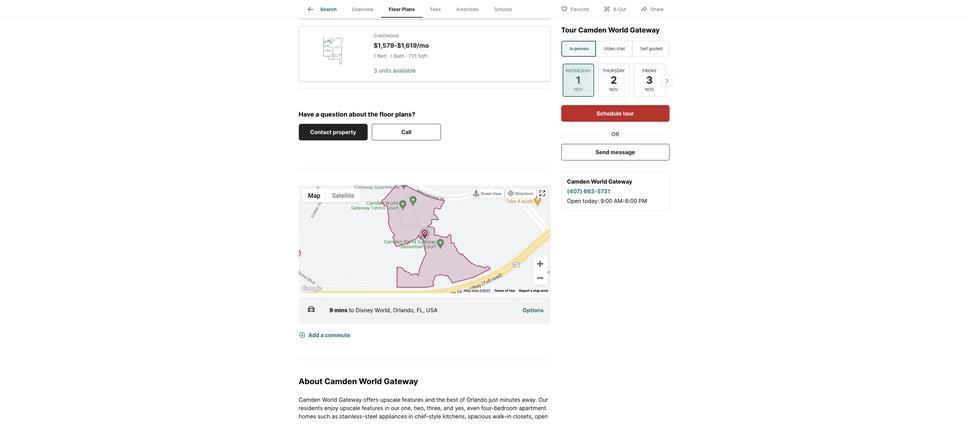 Task type: locate. For each thing, give the bounding box(es) containing it.
and down best
[[444, 405, 453, 412]]

map region
[[290, 120, 556, 297]]

1 vertical spatial features
[[362, 405, 383, 412]]

yes,
[[455, 405, 466, 412]]

video
[[604, 46, 616, 51]]

nov down the 2
[[610, 87, 619, 92]]

the up 'three,' at the left bottom
[[436, 396, 445, 403]]

1 horizontal spatial of
[[505, 289, 508, 293]]

the inside camden world gateway offers upscale features and the best of orlando just minutes away. our residents enjoy upscale features in our one, two, three, and yes, even four-bedroom apartment homes such as stainless-steel appliances in chef-style kitchens, spacious walk-in closets, open concept floor plans, vaulted ceilings, screened patios or balconies to take in orlando's su
[[436, 396, 445, 403]]

a left map
[[531, 289, 532, 293]]

schedule
[[597, 110, 622, 117]]

0 horizontal spatial upscale
[[340, 405, 360, 412]]

1 vertical spatial 3 units available
[[374, 67, 416, 74]]

3 right overview
[[374, 5, 377, 12]]

to
[[349, 307, 354, 314], [473, 421, 478, 426]]

0 horizontal spatial 1
[[374, 53, 376, 59]]

1 vertical spatial upscale
[[340, 405, 360, 412]]

1 left bed
[[374, 53, 376, 59]]

screened
[[396, 421, 420, 426]]

error
[[541, 289, 548, 293]]

the right the about
[[368, 111, 378, 118]]

0 horizontal spatial of
[[460, 396, 465, 403]]

wednesday
[[566, 68, 591, 73]]

street
[[481, 191, 492, 196]]

1 horizontal spatial nov
[[610, 87, 619, 92]]

gateway up stainless-
[[339, 396, 362, 403]]

0 vertical spatial and
[[425, 396, 435, 403]]

1 vertical spatial of
[[460, 396, 465, 403]]

1 vertical spatial the
[[436, 396, 445, 403]]

1 vertical spatial available
[[393, 67, 416, 74]]

a right have
[[316, 111, 319, 118]]

upscale up our at the bottom
[[380, 396, 400, 403]]

1 3 units available from the top
[[374, 5, 416, 12]]

3 down $1,579-
[[374, 67, 377, 74]]

9:00
[[601, 198, 613, 204]]

1 available from the top
[[393, 5, 416, 12]]

731
[[409, 53, 417, 59]]

0 vertical spatial 3 units available
[[374, 5, 416, 12]]

1 vertical spatial and
[[444, 405, 453, 412]]

and up 'three,' at the left bottom
[[425, 396, 435, 403]]

schedule tour
[[597, 110, 634, 117]]

message
[[611, 149, 635, 156]]

favorite
[[571, 6, 589, 12]]

friday 3 nov
[[643, 68, 657, 92]]

to down spacious
[[473, 421, 478, 426]]

two,
[[414, 405, 425, 412]]

(407)
[[567, 188, 582, 195]]

away.
[[522, 396, 537, 403]]

0 vertical spatial floor
[[380, 111, 394, 118]]

0 vertical spatial of
[[505, 289, 508, 293]]

world up the 5731
[[591, 178, 607, 185]]

schools tab
[[486, 1, 520, 18]]

1 vertical spatial a
[[531, 289, 532, 293]]

1 horizontal spatial a
[[321, 332, 324, 339]]

0 vertical spatial map
[[308, 192, 320, 199]]

walk-
[[493, 413, 507, 420]]

plans?
[[395, 111, 415, 118]]

camden up (407)
[[567, 178, 590, 185]]

0 vertical spatial units
[[379, 5, 391, 12]]

list box
[[561, 41, 670, 57]]

camden up person
[[578, 26, 607, 34]]

3 inside button
[[374, 5, 377, 12]]

a right add
[[321, 332, 324, 339]]

floor
[[389, 6, 401, 12]]

features up steel
[[362, 405, 383, 412]]

1 down wednesday
[[576, 74, 581, 86]]

features up one,
[[402, 396, 424, 403]]

bath
[[394, 53, 405, 59]]

1 horizontal spatial the
[[436, 396, 445, 403]]

bed
[[377, 53, 386, 59]]

1 left bath
[[390, 53, 393, 59]]

nov down wednesday
[[574, 87, 583, 92]]

1 horizontal spatial upscale
[[380, 396, 400, 403]]

0 horizontal spatial ·
[[388, 53, 389, 59]]

residents
[[299, 405, 323, 412]]

of left use
[[505, 289, 508, 293]]

orlando's
[[498, 421, 523, 426]]

gateway inside camden world gateway offers upscale features and the best of orlando just minutes away. our residents enjoy upscale features in our one, two, three, and yes, even four-bedroom apartment homes such as stainless-steel appliances in chef-style kitchens, spacious walk-in closets, open concept floor plans, vaulted ceilings, screened patios or balconies to take in orlando's su
[[339, 396, 362, 403]]

stainless-
[[339, 413, 365, 420]]

nov inside friday 3 nov
[[645, 87, 654, 92]]

person
[[575, 46, 589, 51]]

patios
[[422, 421, 438, 426]]

next image
[[661, 75, 672, 86]]

report
[[519, 289, 530, 293]]

3 units available down bath
[[374, 67, 416, 74]]

2 horizontal spatial a
[[531, 289, 532, 293]]

0 horizontal spatial map
[[308, 192, 320, 199]]

3 down the friday
[[646, 74, 653, 86]]

nov for 1
[[574, 87, 583, 92]]

1 horizontal spatial to
[[473, 421, 478, 426]]

appliances
[[379, 413, 407, 420]]

am-
[[614, 198, 625, 204]]

our
[[391, 405, 400, 412]]

units inside "3 units available" button
[[379, 5, 391, 12]]

1
[[374, 53, 376, 59], [390, 53, 393, 59], [576, 74, 581, 86]]

2
[[611, 74, 617, 86]]

in left our at the bottom
[[385, 405, 389, 412]]

add
[[308, 332, 319, 339]]

steel
[[365, 413, 377, 420]]

1 horizontal spatial map
[[464, 289, 471, 293]]

a
[[316, 111, 319, 118], [531, 289, 532, 293], [321, 332, 324, 339]]

0 horizontal spatial to
[[349, 307, 354, 314]]

0 horizontal spatial nov
[[574, 87, 583, 92]]

about
[[299, 377, 323, 387]]

units right overview
[[379, 5, 391, 12]]

nov inside wednesday 1 nov
[[574, 87, 583, 92]]

share button
[[635, 2, 670, 16]]

a inside button
[[321, 332, 324, 339]]

tab list
[[299, 0, 525, 18]]

send message
[[596, 149, 635, 156]]

tour
[[623, 110, 634, 117]]

directions button
[[506, 189, 535, 199]]

1 inside wednesday 1 nov
[[576, 74, 581, 86]]

map left satellite popup button
[[308, 192, 320, 199]]

open
[[535, 413, 548, 420]]

0 horizontal spatial and
[[425, 396, 435, 403]]

3
[[374, 5, 377, 12], [374, 67, 377, 74], [646, 74, 653, 86]]

camden up enjoy
[[324, 377, 357, 387]]

1 nov from the left
[[574, 87, 583, 92]]

offers
[[363, 396, 379, 403]]

thursday 2 nov
[[603, 68, 625, 92]]

map
[[533, 289, 540, 293]]

of up the "yes,"
[[460, 396, 465, 403]]

map left data in the left bottom of the page
[[464, 289, 471, 293]]

1 units from the top
[[379, 5, 391, 12]]

0 vertical spatial a
[[316, 111, 319, 118]]

3 inside friday 3 nov
[[646, 74, 653, 86]]

3 units available up crestwood
[[374, 5, 416, 12]]

gateway
[[630, 26, 660, 34], [609, 178, 632, 185], [384, 377, 418, 387], [339, 396, 362, 403]]

gateway up the 5731
[[609, 178, 632, 185]]

2 nov from the left
[[610, 87, 619, 92]]

2 horizontal spatial 1
[[576, 74, 581, 86]]

0 horizontal spatial the
[[368, 111, 378, 118]]

· left '731'
[[406, 53, 407, 59]]

data
[[472, 289, 479, 293]]

world up enjoy
[[322, 396, 337, 403]]

1 vertical spatial map
[[464, 289, 471, 293]]

3 nov from the left
[[645, 87, 654, 92]]

world up chat
[[608, 26, 628, 34]]

1 vertical spatial units
[[379, 67, 391, 74]]

floor left "plans?"
[[380, 111, 394, 118]]

2 vertical spatial a
[[321, 332, 324, 339]]

0 horizontal spatial floor
[[322, 421, 334, 426]]

camden up residents
[[299, 396, 321, 403]]

available inside button
[[393, 5, 416, 12]]

call link
[[372, 124, 441, 141]]

a for question
[[316, 111, 319, 118]]

hayworth image
[[310, 0, 357, 8]]

· right bed
[[388, 53, 389, 59]]

1 horizontal spatial ·
[[406, 53, 407, 59]]

one,
[[401, 405, 412, 412]]

schedule tour button
[[561, 105, 670, 122]]

2 available from the top
[[393, 67, 416, 74]]

property
[[333, 129, 356, 136]]

units
[[379, 5, 391, 12], [379, 67, 391, 74]]

1 horizontal spatial 1
[[390, 53, 393, 59]]

best
[[447, 396, 458, 403]]

floor down such
[[322, 421, 334, 426]]

floor plans tab
[[381, 1, 423, 18]]

nov inside the thursday 2 nov
[[610, 87, 619, 92]]

0 vertical spatial features
[[402, 396, 424, 403]]

in
[[385, 405, 389, 412], [409, 413, 413, 420], [507, 413, 511, 420], [492, 421, 497, 426]]

use
[[509, 289, 515, 293]]

terms of use
[[494, 289, 515, 293]]

menu bar
[[302, 189, 360, 202]]

upscale up stainless-
[[340, 405, 360, 412]]

add a commute button
[[299, 327, 361, 343]]

0 vertical spatial available
[[393, 5, 416, 12]]

satellite button
[[326, 189, 360, 202]]

map for map data ©2023
[[464, 289, 471, 293]]

2 units from the top
[[379, 67, 391, 74]]

world inside camden world gateway (407) 663-5731 open today: 9:00 am-6:00 pm
[[591, 178, 607, 185]]

1 vertical spatial floor
[[322, 421, 334, 426]]

1 vertical spatial to
[[473, 421, 478, 426]]

2 horizontal spatial nov
[[645, 87, 654, 92]]

plans,
[[335, 421, 351, 426]]

map inside 'popup button'
[[308, 192, 320, 199]]

view
[[493, 191, 502, 196]]

0 horizontal spatial features
[[362, 405, 383, 412]]

overview tab
[[344, 1, 381, 18]]

balconies
[[446, 421, 471, 426]]

nov down the friday
[[645, 87, 654, 92]]

send message button
[[561, 144, 670, 161]]

to right the mins
[[349, 307, 354, 314]]

and
[[425, 396, 435, 403], [444, 405, 453, 412]]

in up screened
[[409, 413, 413, 420]]

0 horizontal spatial a
[[316, 111, 319, 118]]

commute
[[325, 332, 350, 339]]

units down bed
[[379, 67, 391, 74]]



Task type: describe. For each thing, give the bounding box(es) containing it.
call
[[401, 129, 412, 136]]

in down walk-
[[492, 421, 497, 426]]

crestwood
[[374, 32, 399, 38]]

0 vertical spatial the
[[368, 111, 378, 118]]

apartment
[[519, 405, 546, 412]]

chef-
[[415, 413, 429, 420]]

1 horizontal spatial floor
[[380, 111, 394, 118]]

floor plans
[[389, 6, 415, 12]]

camden world gateway offers upscale features and the best of orlando just minutes away. our residents enjoy upscale features in our one, two, three, and yes, even four-bedroom apartment homes such as stainless-steel appliances in chef-style kitchens, spacious walk-in closets, open concept floor plans, vaulted ceilings, screened patios or balconies to take in orlando's su
[[299, 396, 550, 426]]

schools
[[494, 6, 512, 12]]

to inside camden world gateway offers upscale features and the best of orlando just minutes away. our residents enjoy upscale features in our one, two, three, and yes, even four-bedroom apartment homes such as stainless-steel appliances in chef-style kitchens, spacious walk-in closets, open concept floor plans, vaulted ceilings, screened patios or balconies to take in orlando's su
[[473, 421, 478, 426]]

gateway up self
[[630, 26, 660, 34]]

question
[[321, 111, 347, 118]]

x-
[[613, 6, 618, 12]]

tour camden world gateway
[[561, 26, 660, 34]]

chat
[[617, 46, 625, 51]]

disney
[[356, 307, 373, 314]]

9 mins to disney world, orlando, fl, usa
[[330, 307, 438, 314]]

in person
[[570, 46, 589, 51]]

amenities tab
[[449, 1, 486, 18]]

list box containing in person
[[561, 41, 670, 57]]

1 horizontal spatial and
[[444, 405, 453, 412]]

©2023
[[480, 289, 490, 293]]

crestwood image
[[310, 37, 357, 70]]

(407) 663-5731 link
[[567, 188, 610, 195]]

satellite
[[332, 192, 354, 199]]

camden inside camden world gateway (407) 663-5731 open today: 9:00 am-6:00 pm
[[567, 178, 590, 185]]

tab list containing search
[[299, 0, 525, 18]]

share
[[651, 6, 664, 12]]

fees tab
[[423, 1, 449, 18]]

x-out button
[[598, 2, 632, 16]]

crestwood $1,579-$1,619/mo
[[374, 32, 429, 49]]

world up offers at bottom left
[[359, 377, 382, 387]]

google image
[[300, 284, 323, 293]]

0 vertical spatial upscale
[[380, 396, 400, 403]]

5731
[[597, 188, 610, 195]]

amenities
[[456, 6, 479, 12]]

3 units available inside button
[[374, 5, 416, 12]]

map data ©2023
[[464, 289, 490, 293]]

floor inside camden world gateway offers upscale features and the best of orlando just minutes away. our residents enjoy upscale features in our one, two, three, and yes, even four-bedroom apartment homes such as stainless-steel appliances in chef-style kitchens, spacious walk-in closets, open concept floor plans, vaulted ceilings, screened patios or balconies to take in orlando's su
[[322, 421, 334, 426]]

tour
[[561, 26, 577, 34]]

gateway inside camden world gateway (407) 663-5731 open today: 9:00 am-6:00 pm
[[609, 178, 632, 185]]

1 horizontal spatial features
[[402, 396, 424, 403]]

take
[[480, 421, 491, 426]]

3 units available button
[[299, 0, 551, 19]]

just
[[489, 396, 498, 403]]

2 · from the left
[[406, 53, 407, 59]]

three,
[[427, 405, 442, 412]]

world inside camden world gateway offers upscale features and the best of orlando just minutes away. our residents enjoy upscale features in our one, two, three, and yes, even four-bedroom apartment homes such as stainless-steel appliances in chef-style kitchens, spacious walk-in closets, open concept floor plans, vaulted ceilings, screened patios or balconies to take in orlando's su
[[322, 396, 337, 403]]

as
[[332, 413, 338, 420]]

homes
[[299, 413, 316, 420]]

spacious
[[468, 413, 491, 420]]

or
[[611, 131, 619, 138]]

search
[[320, 6, 337, 12]]

orlando
[[467, 396, 487, 403]]

street view
[[481, 191, 502, 196]]

in
[[570, 46, 574, 51]]

plans
[[402, 6, 415, 12]]

a for commute
[[321, 332, 324, 339]]

enjoy
[[324, 405, 338, 412]]

of inside camden world gateway offers upscale features and the best of orlando just minutes away. our residents enjoy upscale features in our one, two, three, and yes, even four-bedroom apartment homes such as stainless-steel appliances in chef-style kitchens, spacious walk-in closets, open concept floor plans, vaulted ceilings, screened patios or balconies to take in orlando's su
[[460, 396, 465, 403]]

nov for 2
[[610, 87, 619, 92]]

style
[[429, 413, 441, 420]]

sqft.
[[418, 53, 429, 59]]

contact
[[310, 129, 332, 136]]

in up orlando's
[[507, 413, 511, 420]]

contact property
[[310, 129, 356, 136]]

fees
[[430, 6, 441, 12]]

such
[[318, 413, 330, 420]]

our
[[539, 396, 548, 403]]

ceilings,
[[373, 421, 394, 426]]

concept
[[299, 421, 320, 426]]

four-
[[481, 405, 494, 412]]

terms
[[494, 289, 504, 293]]

2 3 units available from the top
[[374, 67, 416, 74]]

nov for 3
[[645, 87, 654, 92]]

0 vertical spatial to
[[349, 307, 354, 314]]

options
[[523, 307, 544, 314]]

self
[[640, 46, 648, 51]]

camden inside camden world gateway offers upscale features and the best of orlando just minutes away. our residents enjoy upscale features in our one, two, three, and yes, even four-bedroom apartment homes such as stainless-steel appliances in chef-style kitchens, spacious walk-in closets, open concept floor plans, vaulted ceilings, screened patios or balconies to take in orlando's su
[[299, 396, 321, 403]]

out
[[618, 6, 626, 12]]

pm
[[639, 198, 647, 204]]

thursday
[[603, 68, 625, 73]]

options button
[[516, 298, 551, 323]]

bedroom
[[494, 405, 518, 412]]

video chat
[[604, 46, 625, 51]]

camden world gateway (407) 663-5731 open today: 9:00 am-6:00 pm
[[567, 178, 647, 204]]

have
[[299, 111, 314, 118]]

map for map
[[308, 192, 320, 199]]

today:
[[583, 198, 599, 204]]

have a question about the floor plans?
[[299, 111, 415, 118]]

world,
[[375, 307, 392, 314]]

gateway up one,
[[384, 377, 418, 387]]

1 · from the left
[[388, 53, 389, 59]]

map button
[[302, 189, 326, 202]]

a for map
[[531, 289, 532, 293]]

send
[[596, 149, 610, 156]]

street view button
[[472, 189, 503, 199]]

kitchens,
[[443, 413, 466, 420]]

usa
[[426, 307, 438, 314]]

search link
[[306, 5, 337, 13]]

$1,619/mo
[[397, 42, 429, 49]]

$1,579-
[[374, 42, 397, 49]]

menu bar containing map
[[302, 189, 360, 202]]



Task type: vqa. For each thing, say whether or not it's contained in the screenshot.
Camden
yes



